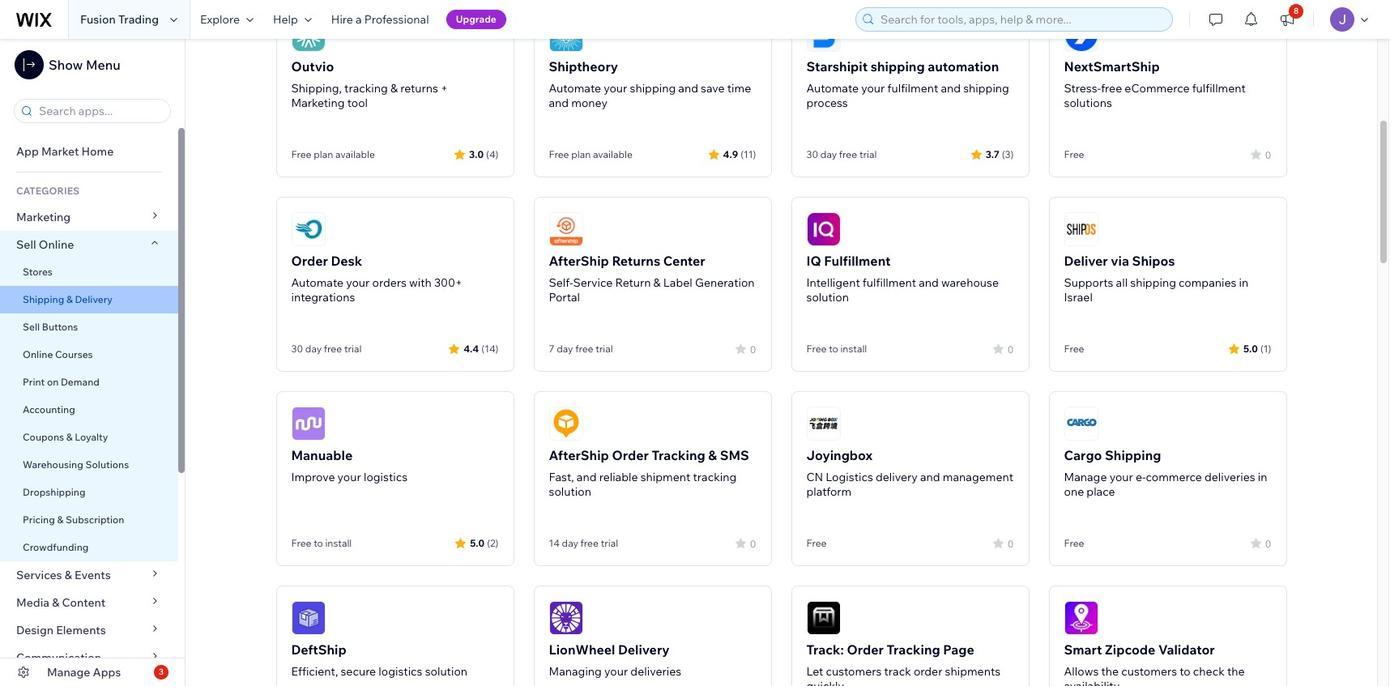 Task type: locate. For each thing, give the bounding box(es) containing it.
1 vertical spatial free to install
[[291, 537, 352, 550]]

1 vertical spatial shipping
[[1106, 447, 1162, 464]]

1 vertical spatial to
[[314, 537, 323, 550]]

aftership inside aftership returns center self-service return & label generation portal
[[549, 253, 609, 269]]

tracking up shipment
[[652, 447, 706, 464]]

plan down money
[[572, 148, 591, 160]]

0 horizontal spatial available
[[336, 148, 375, 160]]

free right 14
[[581, 537, 599, 550]]

1 horizontal spatial 30 day free trial
[[807, 148, 877, 160]]

plan down the shipping,
[[314, 148, 333, 160]]

free right (4)
[[549, 148, 569, 160]]

0 horizontal spatial delivery
[[75, 293, 113, 306]]

& left events
[[65, 568, 72, 583]]

2 free plan available from the left
[[549, 148, 633, 160]]

30 day free trial for order
[[291, 343, 362, 355]]

and
[[679, 81, 699, 96], [941, 81, 961, 96], [549, 96, 569, 110], [919, 276, 939, 290], [577, 470, 597, 485], [921, 470, 941, 485]]

shipping down shipos
[[1131, 276, 1177, 290]]

track
[[885, 665, 912, 679]]

& left returns
[[391, 81, 398, 96]]

cargo shipping logo image
[[1065, 407, 1099, 441]]

1 aftership from the top
[[549, 253, 609, 269]]

starshipit shipping automation automate your fulfilment and shipping process
[[807, 58, 1010, 110]]

0 vertical spatial logistics
[[364, 470, 408, 485]]

solutions
[[86, 459, 129, 471]]

your down "desk"
[[346, 276, 370, 290]]

1 vertical spatial logistics
[[379, 665, 423, 679]]

1 horizontal spatial 30
[[807, 148, 819, 160]]

tracking inside aftership order tracking & sms fast, and reliable shipment tracking solution
[[693, 470, 737, 485]]

categories
[[16, 185, 79, 197]]

fulfillment inside iq fulfillment intelligent fulfillment and warehouse solution
[[863, 276, 917, 290]]

2 horizontal spatial to
[[1180, 665, 1191, 679]]

your inside starshipit shipping automation automate your fulfilment and shipping process
[[862, 81, 885, 96]]

1 horizontal spatial automate
[[549, 81, 601, 96]]

sell for sell buttons
[[23, 321, 40, 333]]

0 for cargo shipping
[[1266, 538, 1272, 550]]

1 horizontal spatial the
[[1228, 665, 1245, 679]]

free for aftership order tracking & sms
[[581, 537, 599, 550]]

0 horizontal spatial free plan available
[[291, 148, 375, 160]]

via
[[1111, 253, 1130, 269]]

1 vertical spatial sell
[[23, 321, 40, 333]]

page
[[944, 642, 975, 658]]

1 vertical spatial 30
[[291, 343, 303, 355]]

0 horizontal spatial solution
[[425, 665, 468, 679]]

day right '7'
[[557, 343, 573, 355]]

0 vertical spatial 5.0
[[1244, 342, 1259, 355]]

customers down track:
[[826, 665, 882, 679]]

0 vertical spatial install
[[841, 343, 868, 355]]

free down nextsmartship at right
[[1102, 81, 1123, 96]]

tracking inside aftership order tracking & sms fast, and reliable shipment tracking solution
[[652, 447, 706, 464]]

solutions
[[1065, 96, 1113, 110]]

0 horizontal spatial customers
[[826, 665, 882, 679]]

automate down "desk"
[[291, 276, 344, 290]]

marketing down outvio
[[291, 96, 345, 110]]

& inside 'link'
[[65, 568, 72, 583]]

2 horizontal spatial order
[[847, 642, 884, 658]]

fulfillment down fulfillment at the top right of the page
[[863, 276, 917, 290]]

install for improve
[[325, 537, 352, 550]]

0 vertical spatial manage
[[1065, 470, 1108, 485]]

& right media
[[52, 596, 59, 610]]

1 vertical spatial 5.0
[[470, 537, 485, 549]]

outvio shipping, tracking & returns + marketing  tool
[[291, 58, 448, 110]]

free plan available down money
[[549, 148, 633, 160]]

0 horizontal spatial 5.0
[[470, 537, 485, 549]]

manage inside 'sidebar' element
[[47, 665, 90, 680]]

2 plan from the left
[[572, 148, 591, 160]]

media & content
[[16, 596, 106, 610]]

plan for shiptheory
[[572, 148, 591, 160]]

1 horizontal spatial delivery
[[618, 642, 670, 658]]

trial down starshipit shipping automation automate your fulfilment and shipping process
[[860, 148, 877, 160]]

validator
[[1159, 642, 1216, 658]]

1 horizontal spatial install
[[841, 343, 868, 355]]

and left warehouse
[[919, 276, 939, 290]]

0 vertical spatial marketing
[[291, 96, 345, 110]]

your down shiptheory
[[604, 81, 628, 96]]

14
[[549, 537, 560, 550]]

subscription
[[66, 514, 124, 526]]

aftership up service
[[549, 253, 609, 269]]

deliveries inside the lionwheel delivery managing your deliveries
[[631, 665, 682, 679]]

solution inside iq fulfillment intelligent fulfillment and warehouse solution
[[807, 290, 849, 305]]

1 vertical spatial manage
[[47, 665, 90, 680]]

order for aftership
[[612, 447, 649, 464]]

available down money
[[593, 148, 633, 160]]

smart zipcode validator logo image
[[1065, 601, 1099, 635]]

(2)
[[487, 537, 499, 549]]

deliveries right managing
[[631, 665, 682, 679]]

marketing inside 'sidebar' element
[[16, 210, 71, 225]]

1 horizontal spatial tracking
[[887, 642, 941, 658]]

order
[[291, 253, 328, 269], [612, 447, 649, 464], [847, 642, 884, 658]]

shipping left save
[[630, 81, 676, 96]]

0 horizontal spatial fulfillment
[[863, 276, 917, 290]]

trial for shipping
[[860, 148, 877, 160]]

trial right 14
[[601, 537, 619, 550]]

online up the stores
[[39, 237, 74, 252]]

return
[[616, 276, 651, 290]]

stores
[[23, 266, 53, 278]]

0 horizontal spatial plan
[[314, 148, 333, 160]]

2 vertical spatial to
[[1180, 665, 1191, 679]]

manage
[[1065, 470, 1108, 485], [47, 665, 90, 680]]

1 horizontal spatial customers
[[1122, 665, 1178, 679]]

hire
[[331, 12, 353, 27]]

+
[[441, 81, 448, 96]]

2 customers from the left
[[1122, 665, 1178, 679]]

1 vertical spatial delivery
[[618, 642, 670, 658]]

iq fulfillment intelligent fulfillment and warehouse solution
[[807, 253, 999, 305]]

1 vertical spatial tracking
[[693, 470, 737, 485]]

1 horizontal spatial to
[[829, 343, 839, 355]]

app
[[16, 144, 39, 159]]

aftership inside aftership order tracking & sms fast, and reliable shipment tracking solution
[[549, 447, 609, 464]]

available down tool
[[336, 148, 375, 160]]

content
[[62, 596, 106, 610]]

available
[[336, 148, 375, 160], [593, 148, 633, 160]]

order for track:
[[847, 642, 884, 658]]

0 horizontal spatial shipping
[[23, 293, 64, 306]]

show menu button
[[15, 50, 121, 79]]

5.0 (2)
[[470, 537, 499, 549]]

1 horizontal spatial solution
[[549, 485, 592, 499]]

0
[[1266, 149, 1272, 161], [750, 343, 757, 355], [1008, 343, 1014, 355], [750, 538, 757, 550], [1008, 538, 1014, 550], [1266, 538, 1272, 550]]

(3)
[[1002, 148, 1014, 160]]

1 vertical spatial 30 day free trial
[[291, 343, 362, 355]]

and right delivery
[[921, 470, 941, 485]]

in inside deliver via shipos supports all shipping companies in israel
[[1240, 276, 1249, 290]]

app market home
[[16, 144, 114, 159]]

your down the lionwheel
[[605, 665, 628, 679]]

free down process
[[840, 148, 858, 160]]

tracking inside track: order tracking page let customers track order shipments quickly
[[887, 642, 941, 658]]

lionwheel delivery logo image
[[549, 601, 583, 635]]

delivery down "stores" link
[[75, 293, 113, 306]]

plan for outvio
[[314, 148, 333, 160]]

events
[[75, 568, 111, 583]]

returns
[[612, 253, 661, 269]]

fulfillment right ecommerce
[[1193, 81, 1246, 96]]

cargo
[[1065, 447, 1103, 464]]

logistics inside deftship efficient, secure logistics solution
[[379, 665, 423, 679]]

automation
[[928, 58, 1000, 75]]

30 for order desk
[[291, 343, 303, 355]]

1 vertical spatial aftership
[[549, 447, 609, 464]]

order
[[914, 665, 943, 679]]

fulfillment inside nextsmartship stress-free ecommerce fulfillment solutions
[[1193, 81, 1246, 96]]

30 day free trial
[[807, 148, 877, 160], [291, 343, 362, 355]]

install down intelligent
[[841, 343, 868, 355]]

0 vertical spatial solution
[[807, 290, 849, 305]]

0 vertical spatial fulfillment
[[1193, 81, 1246, 96]]

order inside aftership order tracking & sms fast, and reliable shipment tracking solution
[[612, 447, 649, 464]]

0 horizontal spatial automate
[[291, 276, 344, 290]]

tracking right the shipping,
[[345, 81, 388, 96]]

order inside track: order tracking page let customers track order shipments quickly
[[847, 642, 884, 658]]

sell up the stores
[[16, 237, 36, 252]]

0 vertical spatial sell
[[16, 237, 36, 252]]

aftership returns center logo image
[[549, 212, 583, 246]]

manage down the cargo
[[1065, 470, 1108, 485]]

day for starshipit shipping automation
[[821, 148, 837, 160]]

1 horizontal spatial marketing
[[291, 96, 345, 110]]

order inside order desk automate your orders with 300+ integrations
[[291, 253, 328, 269]]

aftership up fast,
[[549, 447, 609, 464]]

0 horizontal spatial the
[[1102, 665, 1119, 679]]

automate down starshipit
[[807, 81, 859, 96]]

secure
[[341, 665, 376, 679]]

30 down integrations in the left top of the page
[[291, 343, 303, 355]]

the right allows
[[1102, 665, 1119, 679]]

free to install down improve
[[291, 537, 352, 550]]

1 vertical spatial order
[[612, 447, 649, 464]]

30 day free trial down integrations in the left top of the page
[[291, 343, 362, 355]]

8 button
[[1270, 0, 1306, 39]]

1 vertical spatial solution
[[549, 485, 592, 499]]

3.0 (4)
[[469, 148, 499, 160]]

time
[[728, 81, 752, 96]]

2 aftership from the top
[[549, 447, 609, 464]]

0 vertical spatial deliveries
[[1205, 470, 1256, 485]]

8
[[1294, 6, 1299, 16]]

tracking up order
[[887, 642, 941, 658]]

day down process
[[821, 148, 837, 160]]

in for cargo shipping
[[1259, 470, 1268, 485]]

automate down shiptheory
[[549, 81, 601, 96]]

print on demand link
[[0, 369, 178, 396]]

cargo shipping manage your e-commerce deliveries in one place
[[1065, 447, 1268, 499]]

cn
[[807, 470, 824, 485]]

tracking for page
[[887, 642, 941, 658]]

order right track:
[[847, 642, 884, 658]]

automate
[[549, 81, 601, 96], [807, 81, 859, 96], [291, 276, 344, 290]]

order up reliable
[[612, 447, 649, 464]]

1 horizontal spatial order
[[612, 447, 649, 464]]

deftship
[[291, 642, 347, 658]]

1 vertical spatial deliveries
[[631, 665, 682, 679]]

your down the manuable
[[338, 470, 361, 485]]

aftership for aftership order tracking & sms
[[549, 447, 609, 464]]

to down validator
[[1180, 665, 1191, 679]]

trial
[[860, 148, 877, 160], [344, 343, 362, 355], [596, 343, 613, 355], [601, 537, 619, 550]]

5.0 left (1)
[[1244, 342, 1259, 355]]

returns
[[401, 81, 438, 96]]

order down order desk logo
[[291, 253, 328, 269]]

shipping & delivery
[[23, 293, 113, 306]]

day for order desk
[[305, 343, 322, 355]]

1 vertical spatial fulfillment
[[863, 276, 917, 290]]

and right fast,
[[577, 470, 597, 485]]

2 available from the left
[[593, 148, 633, 160]]

solution inside deftship efficient, secure logistics solution
[[425, 665, 468, 679]]

0 horizontal spatial free to install
[[291, 537, 352, 550]]

0 vertical spatial aftership
[[549, 253, 609, 269]]

logistics for deftship
[[379, 665, 423, 679]]

upgrade button
[[446, 10, 506, 29]]

free to install for improve
[[291, 537, 352, 550]]

to down improve
[[314, 537, 323, 550]]

& inside the outvio shipping, tracking & returns + marketing  tool
[[391, 81, 398, 96]]

marketing down categories
[[16, 210, 71, 225]]

to for fulfillment
[[829, 343, 839, 355]]

free plan available down tool
[[291, 148, 375, 160]]

2 horizontal spatial solution
[[807, 290, 849, 305]]

logistics right improve
[[364, 470, 408, 485]]

4.9
[[723, 148, 739, 160]]

0 vertical spatial free to install
[[807, 343, 868, 355]]

0 vertical spatial shipping
[[23, 293, 64, 306]]

0 horizontal spatial manage
[[47, 665, 90, 680]]

0 horizontal spatial 30 day free trial
[[291, 343, 362, 355]]

& right pricing
[[57, 514, 64, 526]]

0 vertical spatial 30 day free trial
[[807, 148, 877, 160]]

and inside starshipit shipping automation automate your fulfilment and shipping process
[[941, 81, 961, 96]]

e-
[[1136, 470, 1146, 485]]

0 vertical spatial 30
[[807, 148, 819, 160]]

1 horizontal spatial in
[[1259, 470, 1268, 485]]

your left e-
[[1110, 470, 1134, 485]]

your left 'fulfilment' in the right of the page
[[862, 81, 885, 96]]

0 vertical spatial delivery
[[75, 293, 113, 306]]

1 plan from the left
[[314, 148, 333, 160]]

30 for starshipit shipping automation
[[807, 148, 819, 160]]

free down integrations in the left top of the page
[[324, 343, 342, 355]]

install for fulfillment
[[841, 343, 868, 355]]

fulfillment
[[825, 253, 891, 269]]

elements
[[56, 623, 106, 638]]

0 vertical spatial tracking
[[652, 447, 706, 464]]

commerce
[[1146, 470, 1203, 485]]

1 horizontal spatial 5.0
[[1244, 342, 1259, 355]]

1 vertical spatial install
[[325, 537, 352, 550]]

0 horizontal spatial 30
[[291, 343, 303, 355]]

1 horizontal spatial tracking
[[693, 470, 737, 485]]

1 horizontal spatial free plan available
[[549, 148, 633, 160]]

in
[[1240, 276, 1249, 290], [1259, 470, 1268, 485]]

customers inside "smart zipcode validator allows the customers to check the availability"
[[1122, 665, 1178, 679]]

0 horizontal spatial to
[[314, 537, 323, 550]]

30 down process
[[807, 148, 819, 160]]

4.9 (11)
[[723, 148, 757, 160]]

& left loyalty
[[66, 431, 73, 443]]

services
[[16, 568, 62, 583]]

and left money
[[549, 96, 569, 110]]

& up 'buttons'
[[66, 293, 73, 306]]

0 horizontal spatial deliveries
[[631, 665, 682, 679]]

0 horizontal spatial install
[[325, 537, 352, 550]]

1 horizontal spatial deliveries
[[1205, 470, 1256, 485]]

0 for nextsmartship
[[1266, 149, 1272, 161]]

stores link
[[0, 259, 178, 286]]

home
[[81, 144, 114, 159]]

day right 14
[[562, 537, 579, 550]]

free down solutions
[[1065, 148, 1085, 160]]

0 horizontal spatial order
[[291, 253, 328, 269]]

1 vertical spatial marketing
[[16, 210, 71, 225]]

and inside iq fulfillment intelligent fulfillment and warehouse solution
[[919, 276, 939, 290]]

customers down zipcode
[[1122, 665, 1178, 679]]

1 vertical spatial tracking
[[887, 642, 941, 658]]

2 vertical spatial order
[[847, 642, 884, 658]]

1 horizontal spatial fulfillment
[[1193, 81, 1246, 96]]

& left sms
[[709, 447, 717, 464]]

logistics inside manuable improve your logistics
[[364, 470, 408, 485]]

customers inside track: order tracking page let customers track order shipments quickly
[[826, 665, 882, 679]]

logistics right secure
[[379, 665, 423, 679]]

your inside cargo shipping manage your e-commerce deliveries in one place
[[1110, 470, 1134, 485]]

orders
[[372, 276, 407, 290]]

& left label
[[654, 276, 661, 290]]

track: order tracking page let customers track order shipments quickly
[[807, 642, 1001, 687]]

menu
[[86, 57, 121, 73]]

30
[[807, 148, 819, 160], [291, 343, 303, 355]]

free down the shipping,
[[291, 148, 312, 160]]

accounting link
[[0, 396, 178, 424]]

loyalty
[[75, 431, 108, 443]]

0 horizontal spatial tracking
[[345, 81, 388, 96]]

1 horizontal spatial free to install
[[807, 343, 868, 355]]

30 day free trial down process
[[807, 148, 877, 160]]

trial right '7'
[[596, 343, 613, 355]]

free down one
[[1065, 537, 1085, 550]]

(1)
[[1261, 342, 1272, 355]]

install
[[841, 343, 868, 355], [325, 537, 352, 550]]

manage left apps
[[47, 665, 90, 680]]

trial for desk
[[344, 343, 362, 355]]

free
[[1102, 81, 1123, 96], [840, 148, 858, 160], [324, 343, 342, 355], [576, 343, 594, 355], [581, 537, 599, 550]]

0 vertical spatial tracking
[[345, 81, 388, 96]]

and down automation
[[941, 81, 961, 96]]

0 vertical spatial in
[[1240, 276, 1249, 290]]

7 day free trial
[[549, 343, 613, 355]]

coupons
[[23, 431, 64, 443]]

lionwheel delivery managing your deliveries
[[549, 642, 682, 679]]

Search for tools, apps, help & more... field
[[876, 8, 1168, 31]]

1 vertical spatial in
[[1259, 470, 1268, 485]]

0 horizontal spatial marketing
[[16, 210, 71, 225]]

1 available from the left
[[336, 148, 375, 160]]

1 horizontal spatial shipping
[[1106, 447, 1162, 464]]

aftership order tracking & sms logo image
[[549, 407, 583, 441]]

free right '7'
[[576, 343, 594, 355]]

shipment
[[641, 470, 691, 485]]

lionwheel
[[549, 642, 616, 658]]

apps
[[93, 665, 121, 680]]

0 vertical spatial online
[[39, 237, 74, 252]]

joyingbox cn logistics delivery and management platform
[[807, 447, 1014, 499]]

30 day free trial for starshipit
[[807, 148, 877, 160]]

manage apps
[[47, 665, 121, 680]]

free
[[291, 148, 312, 160], [549, 148, 569, 160], [1065, 148, 1085, 160], [807, 343, 827, 355], [1065, 343, 1085, 355], [291, 537, 312, 550], [807, 537, 827, 550], [1065, 537, 1085, 550]]

trial for order
[[601, 537, 619, 550]]

0 horizontal spatial in
[[1240, 276, 1249, 290]]

shipping down the stores
[[23, 293, 64, 306]]

0 horizontal spatial tracking
[[652, 447, 706, 464]]

communication link
[[0, 644, 178, 672]]

portal
[[549, 290, 580, 305]]

install down improve
[[325, 537, 352, 550]]

logistics for manuable
[[364, 470, 408, 485]]

day down integrations in the left top of the page
[[305, 343, 322, 355]]

delivery right the lionwheel
[[618, 642, 670, 658]]

shiptheory
[[549, 58, 618, 75]]

ecommerce
[[1125, 81, 1190, 96]]

1 horizontal spatial available
[[593, 148, 633, 160]]

0 vertical spatial order
[[291, 253, 328, 269]]

&
[[391, 81, 398, 96], [654, 276, 661, 290], [66, 293, 73, 306], [66, 431, 73, 443], [709, 447, 717, 464], [57, 514, 64, 526], [65, 568, 72, 583], [52, 596, 59, 610]]

sell left 'buttons'
[[23, 321, 40, 333]]

1 horizontal spatial manage
[[1065, 470, 1108, 485]]

shipping down automation
[[964, 81, 1010, 96]]

dropshipping link
[[0, 479, 178, 507]]

the right check
[[1228, 665, 1245, 679]]

0 vertical spatial to
[[829, 343, 839, 355]]

2 vertical spatial solution
[[425, 665, 468, 679]]

trial down integrations in the left top of the page
[[344, 343, 362, 355]]

1 free plan available from the left
[[291, 148, 375, 160]]

service
[[573, 276, 613, 290]]

5.0 left (2)
[[470, 537, 485, 549]]

deliveries right commerce
[[1205, 470, 1256, 485]]

in inside cargo shipping manage your e-commerce deliveries in one place
[[1259, 470, 1268, 485]]

free to install down intelligent
[[807, 343, 868, 355]]

your inside manuable improve your logistics
[[338, 470, 361, 485]]

1 customers from the left
[[826, 665, 882, 679]]

2 the from the left
[[1228, 665, 1245, 679]]

iq fulfillment logo image
[[807, 212, 841, 246]]

free inside nextsmartship stress-free ecommerce fulfillment solutions
[[1102, 81, 1123, 96]]

automate inside order desk automate your orders with 300+ integrations
[[291, 276, 344, 290]]

shipping up e-
[[1106, 447, 1162, 464]]

communication
[[16, 651, 104, 665]]

tracking down sms
[[693, 470, 737, 485]]

automate inside shiptheory automate your shipping and save time and money
[[549, 81, 601, 96]]

2 horizontal spatial automate
[[807, 81, 859, 96]]

to down intelligent
[[829, 343, 839, 355]]

online up print
[[23, 349, 53, 361]]

1 horizontal spatial plan
[[572, 148, 591, 160]]



Task type: vqa. For each thing, say whether or not it's contained in the screenshot.
Tracking
yes



Task type: describe. For each thing, give the bounding box(es) containing it.
managing
[[549, 665, 602, 679]]

1 the from the left
[[1102, 665, 1119, 679]]

money
[[572, 96, 608, 110]]

Search apps... field
[[34, 100, 165, 122]]

pricing & subscription
[[23, 514, 124, 526]]

warehousing solutions
[[23, 459, 129, 471]]

logistics
[[826, 470, 874, 485]]

sell buttons
[[23, 321, 78, 333]]

warehousing solutions link
[[0, 451, 178, 479]]

order desk automate your orders with 300+ integrations
[[291, 253, 463, 305]]

available for outvio
[[336, 148, 375, 160]]

customers for order
[[826, 665, 882, 679]]

aftership returns center self-service return & label generation portal
[[549, 253, 755, 305]]

(14)
[[482, 342, 499, 355]]

fusion
[[80, 12, 116, 27]]

0 for joyingbox
[[1008, 538, 1014, 550]]

marketing inside the outvio shipping, tracking & returns + marketing  tool
[[291, 96, 345, 110]]

& inside aftership order tracking & sms fast, and reliable shipment tracking solution
[[709, 447, 717, 464]]

supports
[[1065, 276, 1114, 290]]

print on demand
[[23, 376, 100, 388]]

desk
[[331, 253, 362, 269]]

manage inside cargo shipping manage your e-commerce deliveries in one place
[[1065, 470, 1108, 485]]

day for aftership order tracking & sms
[[562, 537, 579, 550]]

trading
[[118, 12, 159, 27]]

app market home link
[[0, 138, 178, 165]]

dropshipping
[[23, 486, 86, 498]]

help
[[273, 12, 298, 27]]

free down intelligent
[[807, 343, 827, 355]]

show menu
[[49, 57, 121, 73]]

generation
[[695, 276, 755, 290]]

customers for zipcode
[[1122, 665, 1178, 679]]

0 for aftership returns center
[[750, 343, 757, 355]]

platform
[[807, 485, 852, 499]]

and inside joyingbox cn logistics delivery and management platform
[[921, 470, 941, 485]]

deliveries inside cargo shipping manage your e-commerce deliveries in one place
[[1205, 470, 1256, 485]]

& inside aftership returns center self-service return & label generation portal
[[654, 276, 661, 290]]

free for aftership returns center
[[576, 343, 594, 355]]

crowdfunding link
[[0, 534, 178, 562]]

free down israel
[[1065, 343, 1085, 355]]

manuable
[[291, 447, 353, 464]]

smart zipcode validator allows the customers to check the availability
[[1065, 642, 1245, 687]]

marketing link
[[0, 203, 178, 231]]

aftership for aftership returns center
[[549, 253, 609, 269]]

free down "platform"
[[807, 537, 827, 550]]

services & events
[[16, 568, 111, 583]]

free plan available for shiptheory
[[549, 148, 633, 160]]

trial for returns
[[596, 343, 613, 355]]

intelligent
[[807, 276, 861, 290]]

shipping up 'fulfilment' in the right of the page
[[871, 58, 925, 75]]

one
[[1065, 485, 1085, 499]]

free plan available for outvio
[[291, 148, 375, 160]]

deliver via shipos supports all shipping companies in israel
[[1065, 253, 1249, 305]]

explore
[[200, 12, 240, 27]]

quickly
[[807, 679, 845, 687]]

manuable logo image
[[291, 407, 325, 441]]

market
[[41, 144, 79, 159]]

in for deliver via shipos
[[1240, 276, 1249, 290]]

and left save
[[679, 81, 699, 96]]

deliver
[[1065, 253, 1109, 269]]

allows
[[1065, 665, 1099, 679]]

deftship efficient, secure logistics solution
[[291, 642, 468, 679]]

label
[[664, 276, 693, 290]]

to for improve
[[314, 537, 323, 550]]

automate inside starshipit shipping automation automate your fulfilment and shipping process
[[807, 81, 859, 96]]

outvio
[[291, 58, 334, 75]]

professional
[[365, 12, 429, 27]]

aftership order tracking & sms fast, and reliable shipment tracking solution
[[549, 447, 750, 499]]

day for aftership returns center
[[557, 343, 573, 355]]

pricing
[[23, 514, 55, 526]]

shipping inside cargo shipping manage your e-commerce deliveries in one place
[[1106, 447, 1162, 464]]

to inside "smart zipcode validator allows the customers to check the availability"
[[1180, 665, 1191, 679]]

0 for iq fulfillment
[[1008, 343, 1014, 355]]

deliver via shipos  logo image
[[1065, 212, 1099, 246]]

and inside aftership order tracking & sms fast, and reliable shipment tracking solution
[[577, 470, 597, 485]]

design elements link
[[0, 617, 178, 644]]

demand
[[61, 376, 100, 388]]

hire a professional
[[331, 12, 429, 27]]

management
[[943, 470, 1014, 485]]

300+
[[434, 276, 463, 290]]

free for starshipit shipping automation
[[840, 148, 858, 160]]

1 vertical spatial online
[[23, 349, 53, 361]]

reliable
[[599, 470, 638, 485]]

solution inside aftership order tracking & sms fast, and reliable shipment tracking solution
[[549, 485, 592, 499]]

shipping inside shiptheory automate your shipping and save time and money
[[630, 81, 676, 96]]

design
[[16, 623, 54, 638]]

7
[[549, 343, 555, 355]]

sidebar element
[[0, 39, 186, 687]]

online courses
[[23, 349, 93, 361]]

nextsmartship
[[1065, 58, 1160, 75]]

pricing & subscription link
[[0, 507, 178, 534]]

3
[[159, 667, 164, 678]]

on
[[47, 376, 59, 388]]

self-
[[549, 276, 573, 290]]

sms
[[720, 447, 750, 464]]

your inside the lionwheel delivery managing your deliveries
[[605, 665, 628, 679]]

tracking for &
[[652, 447, 706, 464]]

media & content link
[[0, 589, 178, 617]]

shipping & delivery link
[[0, 286, 178, 314]]

sell online
[[16, 237, 74, 252]]

your inside shiptheory automate your shipping and save time and money
[[604, 81, 628, 96]]

your inside order desk automate your orders with 300+ integrations
[[346, 276, 370, 290]]

manuable improve your logistics
[[291, 447, 408, 485]]

sell buttons link
[[0, 314, 178, 341]]

let
[[807, 665, 824, 679]]

fulfilment
[[888, 81, 939, 96]]

sell for sell online
[[16, 237, 36, 252]]

free for order desk
[[324, 343, 342, 355]]

sell online link
[[0, 231, 178, 259]]

stress-
[[1065, 81, 1102, 96]]

shipping inside deliver via shipos supports all shipping companies in israel
[[1131, 276, 1177, 290]]

iq
[[807, 253, 822, 269]]

5.0 for shipos
[[1244, 342, 1259, 355]]

tracking inside the outvio shipping, tracking & returns + marketing  tool
[[345, 81, 388, 96]]

deftship logo image
[[291, 601, 325, 635]]

track: order tracking page logo image
[[807, 601, 841, 635]]

delivery inside the lionwheel delivery managing your deliveries
[[618, 642, 670, 658]]

joyingbox
[[807, 447, 873, 464]]

free down improve
[[291, 537, 312, 550]]

shipping inside 'sidebar' element
[[23, 293, 64, 306]]

all
[[1117, 276, 1128, 290]]

available for shiptheory
[[593, 148, 633, 160]]

tool
[[348, 96, 368, 110]]

5.0 for your
[[470, 537, 485, 549]]

zipcode
[[1106, 642, 1156, 658]]

crowdfunding
[[23, 541, 89, 554]]

joyingbox logo image
[[807, 407, 841, 441]]

order desk logo image
[[291, 212, 325, 246]]

free to install for fulfillment
[[807, 343, 868, 355]]

0 for aftership order tracking & sms
[[750, 538, 757, 550]]

center
[[664, 253, 706, 269]]

delivery inside 'sidebar' element
[[75, 293, 113, 306]]



